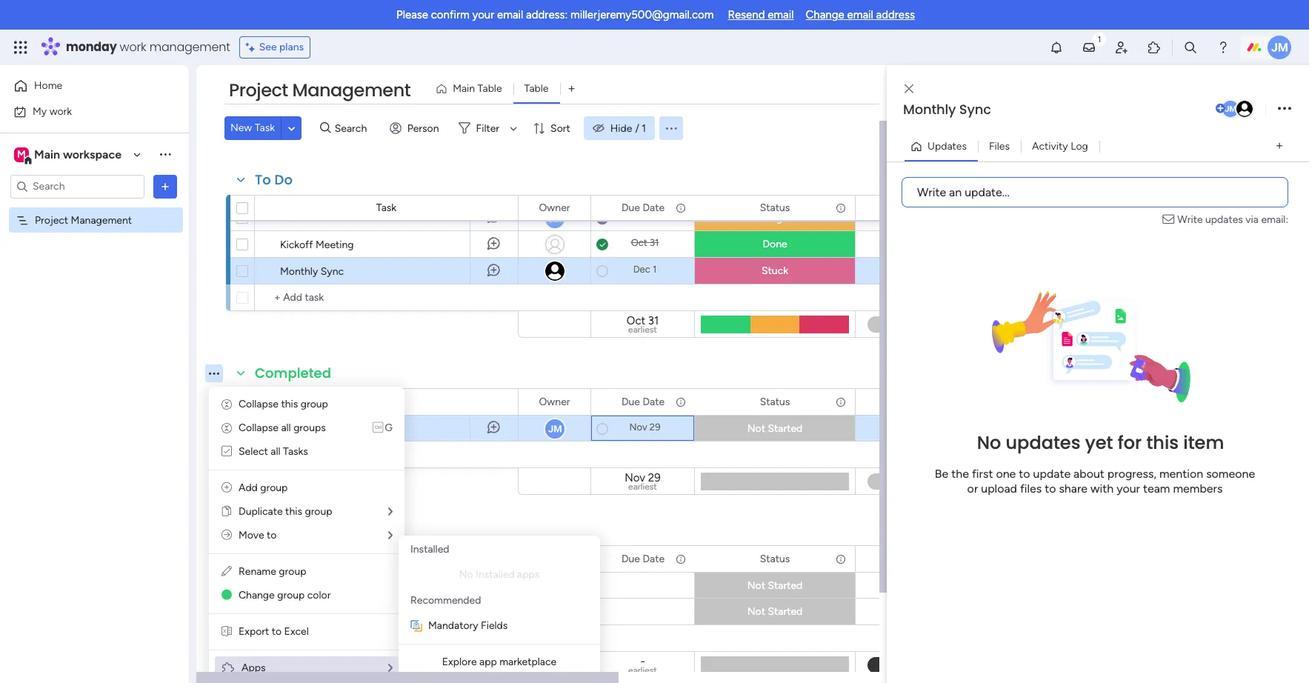 Task type: describe. For each thing, give the bounding box(es) containing it.
files button
[[978, 134, 1021, 158]]

Project Management field
[[225, 78, 414, 103]]

my work
[[33, 105, 72, 117]]

earliest for oct
[[628, 325, 657, 335]]

first
[[972, 467, 993, 481]]

owner field for to do
[[535, 200, 574, 216]]

to up "files"
[[1019, 467, 1030, 481]]

group for change group color
[[277, 589, 305, 602]]

change email address link
[[806, 8, 915, 21]]

nov for not
[[629, 422, 647, 433]]

main workspace
[[34, 147, 122, 161]]

see
[[259, 41, 277, 53]]

app
[[479, 656, 497, 668]]

due for team
[[622, 552, 640, 565]]

dapulse drag 2 image
[[889, 358, 894, 375]]

plans
[[279, 41, 304, 53]]

v2 export to excel outline image
[[222, 625, 232, 638]]

collapse all groups
[[239, 422, 326, 434]]

duplicate this group
[[239, 505, 332, 518]]

new
[[302, 422, 321, 435]]

to right move
[[267, 529, 277, 542]]

v2 shortcuts ctrl image
[[373, 422, 383, 434]]

see plans
[[259, 41, 304, 53]]

app logo image
[[411, 620, 422, 632]]

installed inside menu item
[[476, 568, 515, 581]]

0 horizontal spatial sync
[[321, 265, 344, 278]]

members
[[1173, 481, 1223, 495]]

0 horizontal spatial your
[[472, 8, 494, 21]]

oct 31
[[631, 237, 659, 248]]

update...
[[965, 185, 1010, 199]]

1 vertical spatial add view image
[[1277, 141, 1283, 152]]

via
[[1246, 213, 1259, 226]]

task for team
[[376, 552, 397, 565]]

1 vertical spatial monthly
[[280, 265, 318, 278]]

done
[[763, 238, 787, 250]]

close image
[[905, 83, 914, 94]]

workspace
[[63, 147, 122, 161]]

column information image for status
[[835, 396, 847, 408]]

to
[[255, 170, 271, 189]]

31 for oct 31
[[650, 237, 659, 248]]

project management inside field
[[229, 78, 411, 102]]

main for main table
[[453, 82, 475, 95]]

not started for list
[[748, 579, 803, 592]]

31 for oct 31 earliest
[[648, 314, 659, 328]]

v2 edit line image
[[222, 565, 232, 578]]

change group color
[[239, 589, 331, 602]]

nov 29
[[629, 422, 661, 433]]

hire new interns
[[280, 422, 356, 435]]

to left excel
[[272, 625, 282, 638]]

collapse this group
[[239, 398, 328, 411]]

about
[[1074, 467, 1105, 481]]

status for team
[[760, 552, 790, 565]]

task inside button
[[255, 122, 275, 134]]

upload
[[981, 481, 1017, 495]]

inbox image
[[1082, 40, 1097, 55]]

this for duplicate this group
[[285, 505, 302, 518]]

to do
[[255, 170, 293, 189]]

apps
[[517, 568, 540, 581]]

due date field for do
[[618, 200, 668, 216]]

oct for oct 31
[[631, 237, 647, 248]]

- earliest
[[628, 655, 657, 676]]

select all tasks
[[239, 445, 308, 458]]

my work button
[[9, 100, 159, 123]]

address
[[876, 8, 915, 21]]

Search in workspace field
[[31, 178, 124, 195]]

new task button
[[225, 116, 281, 140]]

item
[[1184, 430, 1224, 455]]

To Do field
[[251, 170, 296, 190]]

team
[[327, 521, 366, 539]]

explore
[[442, 656, 477, 668]]

due for do
[[622, 201, 640, 214]]

interns
[[324, 422, 356, 435]]

tasks
[[283, 445, 308, 458]]

add
[[239, 482, 258, 494]]

rename
[[239, 565, 276, 578]]

nov for working
[[632, 211, 650, 222]]

v2 duplicate o image
[[222, 505, 231, 518]]

angle down image
[[288, 123, 295, 134]]

color
[[307, 589, 331, 602]]

confirm
[[431, 8, 470, 21]]

nov inside nov 29 earliest
[[625, 471, 646, 485]]

envelope o image
[[1163, 212, 1178, 227]]

write an update...
[[917, 185, 1010, 199]]

no updates yet for this item
[[977, 430, 1224, 455]]

please
[[396, 8, 428, 21]]

do
[[275, 170, 293, 189]]

update
[[1033, 467, 1071, 481]]

3 not from the top
[[748, 605, 765, 618]]

person
[[407, 122, 439, 134]]

nov 4
[[632, 211, 658, 222]]

it
[[800, 212, 806, 225]]

2 table from the left
[[524, 82, 549, 95]]

0 horizontal spatial monthly sync
[[280, 265, 344, 278]]

project management list box
[[0, 205, 189, 433]]

2 date from the top
[[643, 395, 665, 408]]

workspace selection element
[[14, 146, 124, 165]]

v2 circle image
[[222, 589, 232, 602]]

main for main workspace
[[34, 147, 60, 161]]

Monthly Sync field
[[900, 100, 1213, 119]]

Search field
[[331, 118, 376, 139]]

no for no updates yet for this item
[[977, 430, 1001, 455]]

svg image
[[221, 419, 233, 437]]

hire
[[280, 422, 299, 435]]

for
[[1118, 430, 1142, 455]]

project inside project management field
[[229, 78, 288, 102]]

stuck
[[762, 265, 788, 277]]

status field for do
[[756, 200, 794, 216]]

arrow down image
[[505, 119, 522, 137]]

oct for oct 31 earliest
[[627, 314, 646, 328]]

kickoff meeting
[[280, 239, 354, 251]]

1 email from the left
[[497, 8, 523, 21]]

0 horizontal spatial add view image
[[569, 83, 575, 94]]

email:
[[1262, 213, 1289, 226]]

excel
[[284, 625, 309, 638]]

3 not started from the top
[[748, 605, 803, 618]]

write updates via email:
[[1178, 213, 1289, 226]]

on
[[785, 212, 797, 225]]

activity log button
[[1021, 134, 1100, 158]]

all for collapse
[[281, 422, 291, 434]]

home button
[[9, 74, 159, 98]]

new task
[[230, 122, 275, 134]]

3 started from the top
[[768, 605, 803, 618]]

1 horizontal spatial jeremy miller image
[[1268, 36, 1292, 59]]

mandatory
[[428, 619, 478, 632]]

v2 add outline image
[[222, 482, 232, 494]]

export
[[239, 625, 269, 638]]

groups
[[294, 422, 326, 434]]

research
[[280, 212, 323, 225]]

someone
[[1206, 467, 1255, 481]]

help image
[[1216, 40, 1231, 55]]

activity log
[[1032, 140, 1088, 152]]

change email address
[[806, 8, 915, 21]]



Task type: vqa. For each thing, say whether or not it's contained in the screenshot.
v2 duplicate o icon
yes



Task type: locate. For each thing, give the bounding box(es) containing it.
change down rename
[[239, 589, 275, 602]]

0 horizontal spatial email
[[497, 8, 523, 21]]

search everything image
[[1183, 40, 1198, 55]]

1 vertical spatial 29
[[648, 471, 661, 485]]

to
[[1019, 467, 1030, 481], [1045, 481, 1056, 495], [267, 529, 277, 542], [272, 625, 282, 638]]

0 vertical spatial not
[[748, 422, 765, 435]]

Owner field
[[535, 200, 574, 216], [535, 394, 574, 410]]

2 due from the top
[[622, 395, 640, 408]]

no installed apps menu item
[[411, 566, 588, 584]]

rename group
[[239, 565, 306, 578]]

0 vertical spatial monthly
[[903, 100, 956, 119]]

management
[[292, 78, 411, 102], [71, 214, 132, 226]]

0 vertical spatial installed
[[411, 543, 449, 556]]

nov up nov 29 earliest
[[629, 422, 647, 433]]

1 vertical spatial change
[[239, 589, 275, 602]]

collapse up select
[[239, 422, 279, 434]]

monthly down close image
[[903, 100, 956, 119]]

add view image down options image
[[1277, 141, 1283, 152]]

0 vertical spatial project
[[229, 78, 288, 102]]

files
[[1020, 481, 1042, 495]]

list arrow image
[[388, 663, 393, 674]]

owner field for completed
[[535, 394, 574, 410]]

1 vertical spatial not started
[[748, 579, 803, 592]]

2 started from the top
[[768, 579, 803, 592]]

0 horizontal spatial installed
[[411, 543, 449, 556]]

mention
[[1160, 467, 1204, 481]]

jeremy miller image
[[1268, 36, 1292, 59], [1221, 99, 1240, 119]]

2 list arrow image from the top
[[388, 531, 393, 541]]

0 horizontal spatial change
[[239, 589, 275, 602]]

started for interns
[[768, 422, 803, 435]]

2 not started from the top
[[748, 579, 803, 592]]

collapse right svg icon
[[239, 398, 279, 411]]

management inside field
[[292, 78, 411, 102]]

2 vertical spatial not started
[[748, 605, 803, 618]]

monthly sync inside field
[[903, 100, 991, 119]]

monthly
[[903, 100, 956, 119], [280, 265, 318, 278]]

31
[[650, 237, 659, 248], [648, 314, 659, 328]]

monthly down the kickoff on the left of page
[[280, 265, 318, 278]]

jeremy miller image right help image
[[1268, 36, 1292, 59]]

move to
[[239, 529, 277, 542]]

Due Date field
[[618, 200, 668, 216], [618, 394, 668, 410], [618, 551, 668, 567]]

earliest inside oct 31 earliest
[[628, 325, 657, 335]]

1 horizontal spatial monthly sync
[[903, 100, 991, 119]]

collapse for collapse all groups
[[239, 422, 279, 434]]

Status field
[[756, 200, 794, 216], [756, 394, 794, 410], [756, 551, 794, 567]]

0 horizontal spatial project
[[35, 214, 68, 226]]

2 vertical spatial earliest
[[628, 665, 657, 676]]

with
[[1091, 481, 1114, 495]]

0 vertical spatial your
[[472, 8, 494, 21]]

mandatory fields
[[428, 619, 508, 632]]

list arrow image
[[388, 507, 393, 517], [388, 531, 393, 541]]

1 vertical spatial project management
[[35, 214, 132, 226]]

1 vertical spatial 1
[[653, 264, 657, 275]]

0 vertical spatial list arrow image
[[388, 507, 393, 517]]

nov down the nov 29
[[625, 471, 646, 485]]

1 owner field from the top
[[535, 200, 574, 216]]

0 vertical spatial nov
[[632, 211, 650, 222]]

the
[[952, 467, 969, 481]]

1 horizontal spatial project management
[[229, 78, 411, 102]]

0 horizontal spatial 1
[[642, 122, 646, 134]]

Completed field
[[251, 364, 335, 383]]

3 status from the top
[[760, 552, 790, 565]]

3 earliest from the top
[[628, 665, 657, 676]]

0 vertical spatial sync
[[959, 100, 991, 119]]

0 vertical spatial no
[[977, 430, 1001, 455]]

address:
[[526, 8, 568, 21]]

due date for team
[[622, 552, 665, 565]]

column information image for due date
[[675, 202, 687, 214]]

3 status field from the top
[[756, 551, 794, 567]]

3 email from the left
[[847, 8, 874, 21]]

filter button
[[452, 116, 522, 140]]

work for monday
[[120, 39, 146, 56]]

29
[[650, 422, 661, 433], [648, 471, 661, 485]]

1 image
[[1093, 30, 1106, 47]]

working on it
[[744, 212, 806, 225]]

options image
[[158, 179, 173, 194]]

notifications image
[[1049, 40, 1064, 55]]

terryturtle85@gmail.com image
[[1235, 99, 1255, 119]]

project down search in workspace field
[[35, 214, 68, 226]]

1 list arrow image from the top
[[388, 507, 393, 517]]

0 vertical spatial column information image
[[675, 202, 687, 214]]

group up "groups"
[[301, 398, 328, 411]]

nov left 4
[[632, 211, 650, 222]]

table button
[[513, 77, 560, 101]]

2 due date field from the top
[[618, 394, 668, 410]]

main right workspace icon
[[34, 147, 60, 161]]

installed left 'apps'
[[476, 568, 515, 581]]

0 vertical spatial task
[[255, 122, 275, 134]]

0 horizontal spatial no
[[459, 568, 473, 581]]

sync up files
[[959, 100, 991, 119]]

0 vertical spatial date
[[643, 201, 665, 214]]

1 vertical spatial monthly sync
[[280, 265, 344, 278]]

2 status field from the top
[[756, 394, 794, 410]]

select product image
[[13, 40, 28, 55]]

monday
[[66, 39, 117, 56]]

1 horizontal spatial no
[[977, 430, 1001, 455]]

0 vertical spatial due
[[622, 201, 640, 214]]

sort
[[551, 122, 570, 134]]

2 vertical spatial not
[[748, 605, 765, 618]]

29 for nov 29
[[650, 422, 661, 433]]

group up pr
[[279, 565, 306, 578]]

+ Add task text field
[[262, 289, 430, 307]]

0 vertical spatial all
[[281, 422, 291, 434]]

1 due date field from the top
[[618, 200, 668, 216]]

an
[[949, 185, 962, 199]]

not started for interns
[[748, 422, 803, 435]]

0 horizontal spatial project management
[[35, 214, 132, 226]]

31 down 4
[[650, 237, 659, 248]]

work inside my work button
[[49, 105, 72, 117]]

new
[[230, 122, 252, 134]]

1 vertical spatial project
[[35, 214, 68, 226]]

1 horizontal spatial add view image
[[1277, 141, 1283, 152]]

1 not from the top
[[748, 422, 765, 435]]

2 vertical spatial started
[[768, 605, 803, 618]]

this up hire
[[281, 398, 298, 411]]

share
[[1059, 481, 1088, 495]]

group right add
[[260, 482, 288, 494]]

2 due date from the top
[[622, 395, 665, 408]]

collapse for collapse this group
[[239, 398, 279, 411]]

0 vertical spatial due date
[[622, 201, 665, 214]]

v2 done deadline image
[[597, 237, 608, 252]]

status field for team
[[756, 551, 794, 567]]

owner for completed
[[539, 395, 570, 408]]

1 vertical spatial work
[[49, 105, 72, 117]]

date for team
[[643, 552, 665, 565]]

workspace image
[[14, 146, 29, 163]]

your right the confirm at top
[[472, 8, 494, 21]]

1 vertical spatial nov
[[629, 422, 647, 433]]

29 for nov 29 earliest
[[648, 471, 661, 485]]

email left address
[[847, 8, 874, 21]]

pr email list
[[280, 579, 336, 592]]

group up gifting
[[277, 589, 305, 602]]

change for change email address
[[806, 8, 845, 21]]

email left address:
[[497, 8, 523, 21]]

updates for write
[[1206, 213, 1243, 226]]

your inside be the first one to update about progress, mention someone or upload files to share with your team members
[[1117, 481, 1140, 495]]

v2 moveto o image
[[222, 529, 232, 542]]

monday work management
[[66, 39, 230, 56]]

resend email link
[[728, 8, 794, 21]]

write left an
[[917, 185, 946, 199]]

all for select
[[271, 445, 281, 458]]

1 right dec at top left
[[653, 264, 657, 275]]

no for no installed apps
[[459, 568, 473, 581]]

1 due from the top
[[622, 201, 640, 214]]

completed
[[255, 364, 331, 382]]

task for do
[[376, 202, 397, 214]]

list
[[323, 579, 336, 592]]

project management inside list box
[[35, 214, 132, 226]]

1 vertical spatial 31
[[648, 314, 659, 328]]

table
[[478, 82, 502, 95], [524, 82, 549, 95]]

main table button
[[430, 77, 513, 101]]

main inside workspace selection element
[[34, 147, 60, 161]]

1 table from the left
[[478, 82, 502, 95]]

0 vertical spatial updates
[[1206, 213, 1243, 226]]

options image
[[1278, 99, 1292, 119]]

1 vertical spatial column information image
[[835, 396, 847, 408]]

1 horizontal spatial main
[[453, 82, 475, 95]]

1 vertical spatial apps image
[[221, 661, 236, 676]]

v2 checkbox small outline image
[[222, 445, 232, 458]]

earliest inside nov 29 earliest
[[628, 482, 657, 492]]

2 email from the left
[[768, 8, 794, 21]]

1 horizontal spatial all
[[281, 422, 291, 434]]

0 vertical spatial change
[[806, 8, 845, 21]]

2 vertical spatial nov
[[625, 471, 646, 485]]

1 vertical spatial updates
[[1006, 430, 1081, 455]]

2 vertical spatial due date
[[622, 552, 665, 565]]

monthly sync down kickoff meeting
[[280, 265, 344, 278]]

marketplace
[[500, 656, 557, 668]]

0 vertical spatial owner
[[539, 201, 570, 214]]

updates for no
[[1006, 430, 1081, 455]]

status for do
[[760, 201, 790, 214]]

work right monday
[[120, 39, 146, 56]]

all left tasks
[[271, 445, 281, 458]]

filter
[[476, 122, 500, 134]]

1 vertical spatial all
[[271, 445, 281, 458]]

fields
[[481, 619, 508, 632]]

files
[[989, 140, 1010, 152]]

date
[[643, 201, 665, 214], [643, 395, 665, 408], [643, 552, 665, 565]]

2 not from the top
[[748, 579, 765, 592]]

be the first one to update about progress, mention someone or upload files to share with your team members
[[935, 467, 1255, 495]]

installed
[[411, 543, 449, 556], [476, 568, 515, 581]]

0 vertical spatial owner field
[[535, 200, 574, 216]]

started for list
[[768, 579, 803, 592]]

owner
[[539, 201, 570, 214], [539, 395, 570, 408]]

Marketing Team field
[[251, 521, 370, 540]]

not for interns
[[748, 422, 765, 435]]

1 vertical spatial list arrow image
[[388, 531, 393, 541]]

apps
[[242, 662, 266, 674]]

resend email
[[728, 8, 794, 21]]

1 horizontal spatial work
[[120, 39, 146, 56]]

date for do
[[643, 201, 665, 214]]

or
[[967, 481, 978, 495]]

apps image right invite members image on the top of page
[[1147, 40, 1162, 55]]

kickoff
[[280, 239, 313, 251]]

3 due from the top
[[622, 552, 640, 565]]

export to excel
[[239, 625, 309, 638]]

management down search in workspace field
[[71, 214, 132, 226]]

apps image
[[1147, 40, 1162, 55], [221, 661, 236, 676]]

apps image left apps
[[221, 661, 236, 676]]

0 vertical spatial started
[[768, 422, 803, 435]]

1 status from the top
[[760, 201, 790, 214]]

no inside menu item
[[459, 568, 473, 581]]

1 horizontal spatial your
[[1117, 481, 1140, 495]]

1 vertical spatial earliest
[[628, 482, 657, 492]]

management inside list box
[[71, 214, 132, 226]]

0 horizontal spatial monthly
[[280, 265, 318, 278]]

yet
[[1085, 430, 1113, 455]]

v2 search image
[[320, 120, 331, 137]]

change for change group color
[[239, 589, 275, 602]]

installed up recommended at bottom
[[411, 543, 449, 556]]

1 date from the top
[[643, 201, 665, 214]]

oct 31 earliest
[[627, 314, 659, 335]]

1 horizontal spatial management
[[292, 78, 411, 102]]

1 vertical spatial owner
[[539, 395, 570, 408]]

monthly inside field
[[903, 100, 956, 119]]

2 vertical spatial date
[[643, 552, 665, 565]]

svg image
[[221, 396, 233, 413]]

main inside main table button
[[453, 82, 475, 95]]

my
[[33, 105, 47, 117]]

1 right /
[[642, 122, 646, 134]]

31 inside oct 31 earliest
[[648, 314, 659, 328]]

sync
[[959, 100, 991, 119], [321, 265, 344, 278]]

this up marketing
[[285, 505, 302, 518]]

0 vertical spatial write
[[917, 185, 946, 199]]

0 vertical spatial collapse
[[239, 398, 279, 411]]

1 horizontal spatial 1
[[653, 264, 657, 275]]

write left via on the right top of page
[[1178, 213, 1203, 226]]

1 vertical spatial task
[[376, 202, 397, 214]]

updates left via on the right top of page
[[1206, 213, 1243, 226]]

29 inside nov 29 earliest
[[648, 471, 661, 485]]

to down update
[[1045, 481, 1056, 495]]

1 vertical spatial started
[[768, 579, 803, 592]]

hide / 1
[[610, 122, 646, 134]]

1 vertical spatial this
[[1147, 430, 1179, 455]]

your down progress,
[[1117, 481, 1140, 495]]

column information image
[[675, 202, 687, 214], [835, 396, 847, 408]]

not for list
[[748, 579, 765, 592]]

activity
[[1032, 140, 1068, 152]]

updates up update
[[1006, 430, 1081, 455]]

workspace options image
[[158, 147, 173, 162]]

3 date from the top
[[643, 552, 665, 565]]

select
[[239, 445, 268, 458]]

2 owner from the top
[[539, 395, 570, 408]]

2 collapse from the top
[[239, 422, 279, 434]]

3 due date from the top
[[622, 552, 665, 565]]

be
[[935, 467, 949, 481]]

oct down dec at top left
[[627, 314, 646, 328]]

work
[[120, 39, 146, 56], [49, 105, 72, 117]]

main up filter popup button
[[453, 82, 475, 95]]

0 vertical spatial monthly sync
[[903, 100, 991, 119]]

add view image
[[569, 83, 575, 94], [1277, 141, 1283, 152]]

-
[[641, 655, 645, 669]]

1 horizontal spatial updates
[[1206, 213, 1243, 226]]

due date for do
[[622, 201, 665, 214]]

project up new task in the top left of the page
[[229, 78, 288, 102]]

all left "groups"
[[281, 422, 291, 434]]

project management
[[229, 78, 411, 102], [35, 214, 132, 226]]

log
[[1071, 140, 1088, 152]]

1 vertical spatial write
[[1178, 213, 1203, 226]]

collapse
[[239, 398, 279, 411], [239, 422, 279, 434]]

option
[[0, 207, 189, 210]]

0 horizontal spatial all
[[271, 445, 281, 458]]

email right resend
[[768, 8, 794, 21]]

management up search field
[[292, 78, 411, 102]]

2 owner field from the top
[[535, 394, 574, 410]]

oct down nov 4
[[631, 237, 647, 248]]

work for my
[[49, 105, 72, 117]]

write for write updates via email:
[[1178, 213, 1203, 226]]

1 vertical spatial no
[[459, 568, 473, 581]]

this right for
[[1147, 430, 1179, 455]]

move
[[239, 529, 264, 542]]

jeremy miller image left options image
[[1221, 99, 1240, 119]]

1 vertical spatial status field
[[756, 394, 794, 410]]

main table
[[453, 82, 502, 95]]

management
[[149, 39, 230, 56]]

1 due date from the top
[[622, 201, 665, 214]]

invite members image
[[1114, 40, 1129, 55]]

marketing
[[255, 521, 323, 539]]

resend
[[728, 8, 765, 21]]

0 vertical spatial main
[[453, 82, 475, 95]]

4
[[652, 211, 658, 222]]

not
[[748, 422, 765, 435], [748, 579, 765, 592], [748, 605, 765, 618]]

sync down meeting
[[321, 265, 344, 278]]

email for resend email
[[768, 8, 794, 21]]

2 vertical spatial due date field
[[618, 551, 668, 567]]

this for collapse this group
[[281, 398, 298, 411]]

write inside button
[[917, 185, 946, 199]]

0 vertical spatial 1
[[642, 122, 646, 134]]

1 horizontal spatial apps image
[[1147, 40, 1162, 55]]

email for change email address
[[847, 8, 874, 21]]

2 earliest from the top
[[628, 482, 657, 492]]

2 vertical spatial due
[[622, 552, 640, 565]]

sync inside field
[[959, 100, 991, 119]]

2 horizontal spatial email
[[847, 8, 874, 21]]

1 not started from the top
[[748, 422, 803, 435]]

1 status field from the top
[[756, 200, 794, 216]]

group for add group
[[260, 482, 288, 494]]

project inside project management list box
[[35, 214, 68, 226]]

millerjeremy500@gmail.com
[[571, 8, 714, 21]]

1 vertical spatial date
[[643, 395, 665, 408]]

0 horizontal spatial updates
[[1006, 430, 1081, 455]]

list arrow image for move to
[[388, 531, 393, 541]]

sort button
[[527, 116, 579, 140]]

0 horizontal spatial management
[[71, 214, 132, 226]]

1 earliest from the top
[[628, 325, 657, 335]]

0 vertical spatial management
[[292, 78, 411, 102]]

1 vertical spatial sync
[[321, 265, 344, 278]]

home
[[34, 79, 62, 92]]

no up first
[[977, 430, 1001, 455]]

task
[[255, 122, 275, 134], [376, 202, 397, 214], [376, 552, 397, 565]]

oct
[[631, 237, 647, 248], [627, 314, 646, 328]]

monthly sync
[[903, 100, 991, 119], [280, 265, 344, 278]]

column information image
[[835, 202, 847, 214], [675, 396, 687, 408], [675, 553, 687, 565], [835, 553, 847, 565]]

1 owner from the top
[[539, 201, 570, 214]]

email
[[295, 579, 320, 592]]

duplicate
[[239, 505, 283, 518]]

table up sort popup button
[[524, 82, 549, 95]]

0 vertical spatial earliest
[[628, 325, 657, 335]]

1 horizontal spatial column information image
[[835, 396, 847, 408]]

1 vertical spatial owner field
[[535, 394, 574, 410]]

please confirm your email address: millerjeremy500@gmail.com
[[396, 8, 714, 21]]

write for write an update...
[[917, 185, 946, 199]]

progress,
[[1108, 467, 1157, 481]]

owner for to do
[[539, 201, 570, 214]]

0 vertical spatial apps image
[[1147, 40, 1162, 55]]

change right resend email
[[806, 8, 845, 21]]

oct inside oct 31 earliest
[[627, 314, 646, 328]]

1 vertical spatial jeremy miller image
[[1221, 99, 1240, 119]]

work right my
[[49, 105, 72, 117]]

group for rename group
[[279, 565, 306, 578]]

due date field for team
[[618, 551, 668, 567]]

add view image right table button
[[569, 83, 575, 94]]

person button
[[384, 116, 448, 140]]

project management up v2 search icon
[[229, 78, 411, 102]]

31 down dec 1
[[648, 314, 659, 328]]

updates
[[1206, 213, 1243, 226], [1006, 430, 1081, 455]]

menu image
[[664, 121, 679, 136]]

1 vertical spatial due date
[[622, 395, 665, 408]]

earliest for nov
[[628, 482, 657, 492]]

group up marketing team
[[305, 505, 332, 518]]

0 horizontal spatial jeremy miller image
[[1221, 99, 1240, 119]]

0 horizontal spatial table
[[478, 82, 502, 95]]

1 collapse from the top
[[239, 398, 279, 411]]

dapulse addbtn image
[[1216, 104, 1226, 113]]

/
[[635, 122, 639, 134]]

0 vertical spatial jeremy miller image
[[1268, 36, 1292, 59]]

0 horizontal spatial main
[[34, 147, 60, 161]]

1 started from the top
[[768, 422, 803, 435]]

earliest
[[628, 325, 657, 335], [628, 482, 657, 492], [628, 665, 657, 676]]

monthly sync up updates
[[903, 100, 991, 119]]

marketing team
[[255, 521, 366, 539]]

29 up nov 29 earliest
[[650, 422, 661, 433]]

1 vertical spatial installed
[[476, 568, 515, 581]]

table up filter
[[478, 82, 502, 95]]

29 down the nov 29
[[648, 471, 661, 485]]

project management down search in workspace field
[[35, 214, 132, 226]]

list arrow image for duplicate this group
[[388, 507, 393, 517]]

no up recommended at bottom
[[459, 568, 473, 581]]

2 status from the top
[[760, 395, 790, 408]]

1 vertical spatial due
[[622, 395, 640, 408]]

updates
[[928, 140, 967, 152]]

3 due date field from the top
[[618, 551, 668, 567]]



